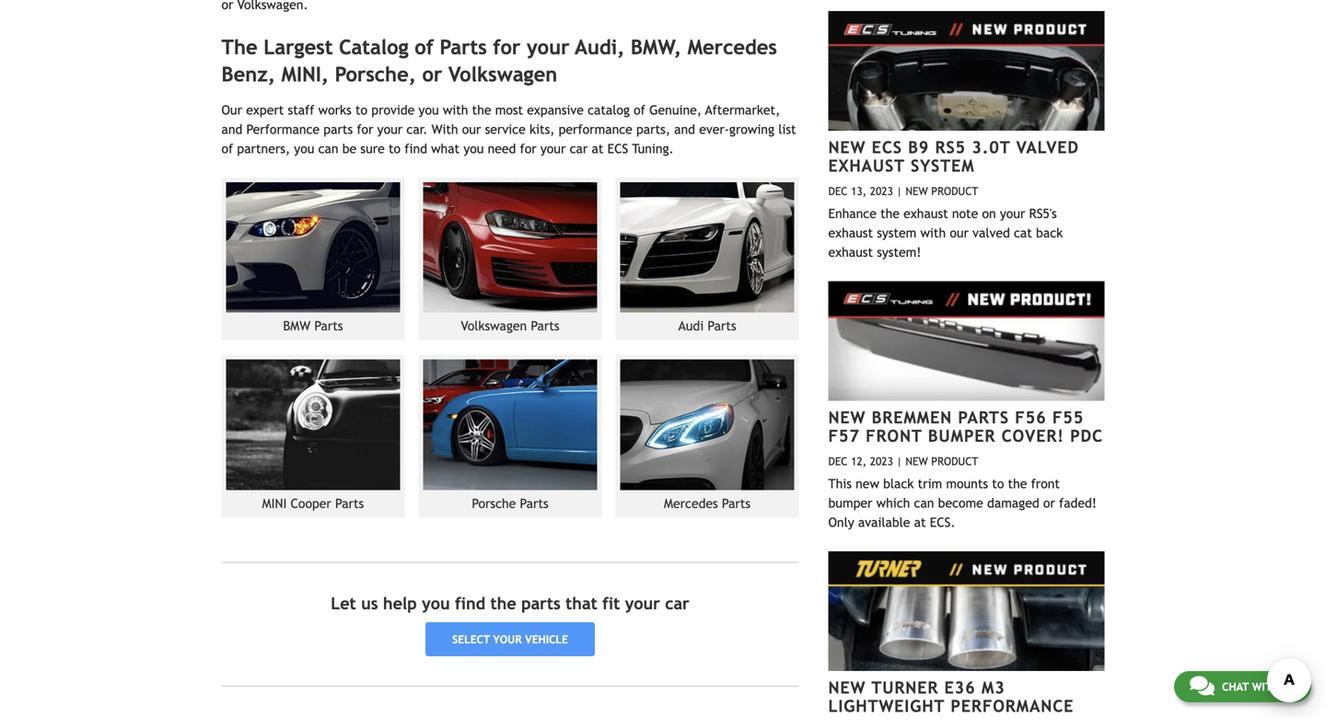 Task type: vqa. For each thing, say whether or not it's contained in the screenshot.
fit on the bottom left of page
yes



Task type: locate. For each thing, give the bounding box(es) containing it.
your
[[527, 35, 570, 59], [377, 122, 403, 137], [540, 141, 566, 156], [1000, 206, 1025, 221], [625, 594, 660, 613], [493, 633, 522, 646]]

catalog
[[339, 35, 409, 59]]

help
[[383, 594, 417, 613]]

1 exhaust from the top
[[828, 156, 905, 175]]

volkswagen inside the largest catalog of parts for your audi, bmw, mercedes benz, mini, porsche, or volkswagen
[[448, 63, 557, 86]]

1 and from the left
[[221, 122, 242, 137]]

0 vertical spatial 2023
[[870, 184, 893, 197]]

1 new from the top
[[828, 137, 866, 157]]

new
[[828, 137, 866, 157], [828, 408, 866, 427]]

new
[[856, 476, 879, 491]]

0 vertical spatial with
[[443, 102, 468, 117]]

be
[[342, 141, 357, 156]]

you right help
[[422, 594, 450, 613]]

new bremmen parts f56 f55 f57  front bumper cover! pdc link
[[828, 408, 1103, 446]]

lightweight
[[828, 697, 945, 716]]

0 horizontal spatial ecs
[[608, 141, 628, 156]]

rs5
[[935, 137, 966, 157]]

dec
[[828, 184, 848, 197], [828, 455, 848, 468]]

1 product from the top
[[931, 184, 978, 197]]

chat with us link
[[1174, 671, 1311, 703]]

what
[[431, 141, 460, 156]]

largest
[[264, 35, 333, 59]]

to
[[355, 102, 368, 117], [389, 141, 401, 156], [992, 476, 1004, 491]]

for up sure
[[357, 122, 373, 137]]

to inside dec 12, 2023 | new product this new black trim mounts to the front bumper which can become damaged or faded! only available at ecs.
[[992, 476, 1004, 491]]

exhaust down turner
[[828, 715, 905, 717]]

dec left 13,
[[828, 184, 848, 197]]

new ecs b9 rs5 3.0t valved exhaust system
[[828, 137, 1079, 175]]

1 vertical spatial our
[[950, 225, 969, 240]]

valved
[[973, 225, 1010, 240]]

let
[[331, 594, 356, 613]]

0 vertical spatial car
[[570, 141, 588, 156]]

exhaust up 13,
[[828, 156, 905, 175]]

our right with
[[462, 122, 481, 137]]

1 horizontal spatial performance
[[951, 697, 1074, 716]]

exhaust inside new ecs b9 rs5 3.0t valved exhaust system
[[828, 156, 905, 175]]

1 horizontal spatial ecs
[[872, 137, 902, 157]]

mounts
[[946, 476, 988, 491]]

0 horizontal spatial with
[[443, 102, 468, 117]]

0 vertical spatial volkswagen
[[448, 63, 557, 86]]

2 horizontal spatial of
[[634, 102, 645, 117]]

2 vertical spatial of
[[221, 141, 233, 156]]

new for front
[[828, 408, 866, 427]]

1 horizontal spatial parts
[[521, 594, 561, 613]]

1 vertical spatial performance
[[951, 697, 1074, 716]]

1 | from the top
[[897, 184, 902, 197]]

new turner e36 m3 lightweight performance exhaust
[[828, 678, 1074, 717]]

you left the need
[[464, 141, 484, 156]]

1 vertical spatial volkswagen
[[461, 319, 527, 334]]

car right fit
[[665, 594, 690, 613]]

new bremmen parts f56 f55 f57  front bumper cover! pdc image
[[828, 281, 1105, 401]]

the up select your vehicle button
[[490, 594, 516, 613]]

0 vertical spatial exhaust
[[828, 156, 905, 175]]

0 vertical spatial dec
[[828, 184, 848, 197]]

0 vertical spatial can
[[318, 141, 338, 156]]

dec for new ecs b9 rs5 3.0t valved exhaust system
[[828, 184, 848, 197]]

partners,
[[237, 141, 290, 156]]

0 vertical spatial of
[[415, 35, 434, 59]]

porsche parts link
[[419, 355, 602, 518]]

front
[[1031, 476, 1060, 491]]

the inside our expert staff works to provide you with the most expansive catalog of genuine, aftermarket, and performance parts for your car. with our service kits, performance parts, and ever-growing list of partners, you can be sure to find what you need for your car at ecs tuning.
[[472, 102, 491, 117]]

our inside our expert staff works to provide you with the most expansive catalog of genuine, aftermarket, and performance parts for your car. with our service kits, performance parts, and ever-growing list of partners, you can be sure to find what you need for your car at ecs tuning.
[[462, 122, 481, 137]]

| inside dec 12, 2023 | new product this new black trim mounts to the front bumper which can become damaged or faded! only available at ecs.
[[897, 455, 902, 468]]

e36
[[944, 678, 976, 697]]

car
[[570, 141, 588, 156], [665, 594, 690, 613]]

| up black on the bottom of the page
[[897, 455, 902, 468]]

2 new from the top
[[828, 408, 866, 427]]

|
[[897, 184, 902, 197], [897, 455, 902, 468]]

parts down 'works'
[[324, 122, 353, 137]]

porsche
[[472, 496, 516, 511]]

3.0t
[[972, 137, 1011, 157]]

new up the 12,
[[828, 408, 866, 427]]

new down system
[[906, 184, 928, 197]]

at
[[592, 141, 604, 156], [914, 515, 926, 530]]

with inside dec 13, 2023 | new product enhance the exhaust note on your rs5's exhaust system with our valved cat back exhaust system!
[[920, 225, 946, 240]]

1 horizontal spatial or
[[1043, 496, 1055, 510]]

1 vertical spatial 2023
[[870, 455, 893, 468]]

12,
[[851, 455, 867, 468]]

the left most
[[472, 102, 491, 117]]

of up parts,
[[634, 102, 645, 117]]

and down our
[[221, 122, 242, 137]]

1 horizontal spatial at
[[914, 515, 926, 530]]

new inside new bremmen parts f56 f55 f57  front bumper cover! pdc
[[828, 408, 866, 427]]

tuning.
[[632, 141, 674, 156]]

2023 right the 12,
[[870, 455, 893, 468]]

and
[[221, 122, 242, 137], [674, 122, 695, 137]]

can down trim
[[914, 496, 934, 510]]

1 horizontal spatial our
[[950, 225, 969, 240]]

2023 inside dec 12, 2023 | new product this new black trim mounts to the front bumper which can become damaged or faded! only available at ecs.
[[870, 455, 893, 468]]

porsche,
[[335, 63, 416, 86]]

m3
[[982, 678, 1005, 697]]

1 horizontal spatial of
[[415, 35, 434, 59]]

new up trim
[[906, 455, 928, 468]]

1 horizontal spatial with
[[920, 225, 946, 240]]

2 horizontal spatial to
[[992, 476, 1004, 491]]

2023 right 13,
[[870, 184, 893, 197]]

ecs down performance at top left
[[608, 141, 628, 156]]

your left audi,
[[527, 35, 570, 59]]

us
[[1283, 681, 1296, 693]]

can left be
[[318, 141, 338, 156]]

1 vertical spatial dec
[[828, 455, 848, 468]]

2 exhaust from the top
[[828, 715, 905, 717]]

1 horizontal spatial and
[[674, 122, 695, 137]]

to right 'works'
[[355, 102, 368, 117]]

new left turner
[[828, 678, 866, 697]]

0 vertical spatial parts
[[324, 122, 353, 137]]

car.
[[406, 122, 428, 137]]

parts inside our expert staff works to provide you with the most expansive catalog of genuine, aftermarket, and performance parts for your car. with our service kits, performance parts, and ever-growing list of partners, you can be sure to find what you need for your car at ecs tuning.
[[324, 122, 353, 137]]

| for front
[[897, 455, 902, 468]]

car down performance at top left
[[570, 141, 588, 156]]

0 horizontal spatial parts
[[324, 122, 353, 137]]

the inside dec 12, 2023 | new product this new black trim mounts to the front bumper which can become damaged or faded! only available at ecs.
[[1008, 476, 1027, 491]]

product
[[931, 184, 978, 197], [931, 455, 978, 468]]

at inside dec 12, 2023 | new product this new black trim mounts to the front bumper which can become damaged or faded! only available at ecs.
[[914, 515, 926, 530]]

| right 13,
[[897, 184, 902, 197]]

aftermarket,
[[705, 102, 780, 117]]

product inside dec 13, 2023 | new product enhance the exhaust note on your rs5's exhaust system with our valved cat back exhaust system!
[[931, 184, 978, 197]]

find inside our expert staff works to provide you with the most expansive catalog of genuine, aftermarket, and performance parts for your car. with our service kits, performance parts, and ever-growing list of partners, you can be sure to find what you need for your car at ecs tuning.
[[405, 141, 427, 156]]

0 vertical spatial performance
[[246, 122, 320, 137]]

front
[[866, 426, 922, 446]]

dec left the 12,
[[828, 455, 848, 468]]

or inside the largest catalog of parts for your audi, bmw, mercedes benz, mini, porsche, or volkswagen
[[422, 63, 442, 86]]

0 horizontal spatial of
[[221, 141, 233, 156]]

with up with
[[443, 102, 468, 117]]

to right sure
[[389, 141, 401, 156]]

1 2023 from the top
[[870, 184, 893, 197]]

1 vertical spatial product
[[931, 455, 978, 468]]

0 vertical spatial or
[[422, 63, 442, 86]]

and down the "genuine,"
[[674, 122, 695, 137]]

dec inside dec 13, 2023 | new product enhance the exhaust note on your rs5's exhaust system with our valved cat back exhaust system!
[[828, 184, 848, 197]]

on
[[982, 206, 996, 221]]

of inside the largest catalog of parts for your audi, bmw, mercedes benz, mini, porsche, or volkswagen
[[415, 35, 434, 59]]

1 vertical spatial exhaust
[[828, 225, 873, 240]]

2 2023 from the top
[[870, 455, 893, 468]]

staff
[[288, 102, 314, 117]]

you up car.
[[419, 102, 439, 117]]

1 vertical spatial to
[[389, 141, 401, 156]]

our down note on the top right of the page
[[950, 225, 969, 240]]

of
[[415, 35, 434, 59], [634, 102, 645, 117], [221, 141, 233, 156]]

your inside dec 13, 2023 | new product enhance the exhaust note on your rs5's exhaust system with our valved cat back exhaust system!
[[1000, 206, 1025, 221]]

with left us
[[1252, 681, 1279, 693]]

parts,
[[636, 122, 670, 137]]

or down front
[[1043, 496, 1055, 510]]

1 vertical spatial new
[[828, 408, 866, 427]]

bmw
[[283, 319, 310, 334]]

2 vertical spatial to
[[992, 476, 1004, 491]]

of left "partners,"
[[221, 141, 233, 156]]

expert
[[246, 102, 284, 117]]

new inside dec 13, 2023 | new product enhance the exhaust note on your rs5's exhaust system with our valved cat back exhaust system!
[[906, 184, 928, 197]]

product up note on the top right of the page
[[931, 184, 978, 197]]

1 vertical spatial car
[[665, 594, 690, 613]]

the up damaged
[[1008, 476, 1027, 491]]

find down car.
[[405, 141, 427, 156]]

system
[[877, 225, 917, 240]]

0 vertical spatial new
[[828, 137, 866, 157]]

new inside new ecs b9 rs5 3.0t valved exhaust system
[[828, 137, 866, 157]]

at down performance at top left
[[592, 141, 604, 156]]

1 vertical spatial for
[[357, 122, 373, 137]]

0 horizontal spatial or
[[422, 63, 442, 86]]

| inside dec 13, 2023 | new product enhance the exhaust note on your rs5's exhaust system with our valved cat back exhaust system!
[[897, 184, 902, 197]]

0 horizontal spatial our
[[462, 122, 481, 137]]

2 dec from the top
[[828, 455, 848, 468]]

chat with us
[[1222, 681, 1296, 693]]

of right catalog
[[415, 35, 434, 59]]

1 vertical spatial or
[[1043, 496, 1055, 510]]

exhaust
[[904, 206, 948, 221], [828, 225, 873, 240], [828, 245, 873, 259]]

or up with
[[422, 63, 442, 86]]

dec for new bremmen parts f56 f55 f57  front bumper cover! pdc
[[828, 455, 848, 468]]

1 vertical spatial exhaust
[[828, 715, 905, 717]]

1 dec from the top
[[828, 184, 848, 197]]

1 vertical spatial of
[[634, 102, 645, 117]]

0 vertical spatial product
[[931, 184, 978, 197]]

for up most
[[493, 35, 521, 59]]

0 vertical spatial at
[[592, 141, 604, 156]]

to up damaged
[[992, 476, 1004, 491]]

with inside chat with us link
[[1252, 681, 1279, 693]]

product inside dec 12, 2023 | new product this new black trim mounts to the front bumper which can become damaged or faded! only available at ecs.
[[931, 455, 978, 468]]

0 horizontal spatial can
[[318, 141, 338, 156]]

1 horizontal spatial find
[[455, 594, 485, 613]]

your inside select your vehicle button
[[493, 633, 522, 646]]

1 vertical spatial at
[[914, 515, 926, 530]]

parts up vehicle
[[521, 594, 561, 613]]

at left ecs.
[[914, 515, 926, 530]]

new inside dec 12, 2023 | new product this new black trim mounts to the front bumper which can become damaged or faded! only available at ecs.
[[906, 455, 928, 468]]

1 vertical spatial can
[[914, 496, 934, 510]]

product up mounts
[[931, 455, 978, 468]]

your down let us help you find the parts that fit your     car at bottom
[[493, 633, 522, 646]]

new turner e36 m3 lightweight performance exhaust image
[[828, 551, 1105, 671]]

for
[[493, 35, 521, 59], [357, 122, 373, 137], [520, 141, 537, 156]]

product for system
[[931, 184, 978, 197]]

new for exhaust
[[828, 137, 866, 157]]

0 horizontal spatial performance
[[246, 122, 320, 137]]

the
[[472, 102, 491, 117], [880, 206, 900, 221], [1008, 476, 1027, 491], [490, 594, 516, 613]]

1 horizontal spatial can
[[914, 496, 934, 510]]

0 horizontal spatial and
[[221, 122, 242, 137]]

0 vertical spatial |
[[897, 184, 902, 197]]

0 vertical spatial find
[[405, 141, 427, 156]]

bmw parts link
[[221, 178, 405, 340]]

new up 13,
[[828, 137, 866, 157]]

0 vertical spatial new
[[906, 184, 928, 197]]

dec inside dec 12, 2023 | new product this new black trim mounts to the front bumper which can become damaged or faded! only available at ecs.
[[828, 455, 848, 468]]

exhaust inside new turner e36 m3 lightweight performance exhaust
[[828, 715, 905, 717]]

2 | from the top
[[897, 455, 902, 468]]

1 vertical spatial |
[[897, 455, 902, 468]]

enhance
[[828, 206, 877, 221]]

0 vertical spatial to
[[355, 102, 368, 117]]

1 vertical spatial find
[[455, 594, 485, 613]]

your up cat at the right top
[[1000, 206, 1025, 221]]

mini cooper parts
[[262, 496, 364, 511]]

0 vertical spatial our
[[462, 122, 481, 137]]

the inside dec 13, 2023 | new product enhance the exhaust note on your rs5's exhaust system with our valved cat back exhaust system!
[[880, 206, 900, 221]]

2023 for exhaust
[[870, 184, 893, 197]]

0 horizontal spatial car
[[570, 141, 588, 156]]

0 horizontal spatial at
[[592, 141, 604, 156]]

bumper
[[828, 496, 873, 510]]

f55
[[1053, 408, 1084, 427]]

with
[[443, 102, 468, 117], [920, 225, 946, 240], [1252, 681, 1279, 693]]

your down kits,
[[540, 141, 566, 156]]

find
[[405, 141, 427, 156], [455, 594, 485, 613]]

for down kits,
[[520, 141, 537, 156]]

kits,
[[530, 122, 555, 137]]

or
[[422, 63, 442, 86], [1043, 496, 1055, 510]]

2 vertical spatial new
[[828, 678, 866, 697]]

2 product from the top
[[931, 455, 978, 468]]

the up the system
[[880, 206, 900, 221]]

our inside dec 13, 2023 | new product enhance the exhaust note on your rs5's exhaust system with our valved cat back exhaust system!
[[950, 225, 969, 240]]

catalog
[[588, 102, 630, 117]]

the
[[221, 35, 258, 59]]

2023 inside dec 13, 2023 | new product enhance the exhaust note on your rs5's exhaust system with our valved cat back exhaust system!
[[870, 184, 893, 197]]

1 horizontal spatial to
[[389, 141, 401, 156]]

available
[[858, 515, 910, 530]]

parts
[[440, 35, 487, 59], [314, 319, 343, 334], [531, 319, 560, 334], [708, 319, 736, 334], [958, 408, 1009, 427], [335, 496, 364, 511], [520, 496, 549, 511], [722, 496, 751, 511]]

1 vertical spatial with
[[920, 225, 946, 240]]

growing
[[729, 122, 774, 137]]

1 vertical spatial new
[[906, 455, 928, 468]]

ecs left "b9" in the right of the page
[[872, 137, 902, 157]]

with right the system
[[920, 225, 946, 240]]

expansive
[[527, 102, 584, 117]]

2 vertical spatial with
[[1252, 681, 1279, 693]]

mercedes parts link
[[616, 355, 799, 518]]

2 horizontal spatial with
[[1252, 681, 1279, 693]]

0 horizontal spatial find
[[405, 141, 427, 156]]

0 vertical spatial for
[[493, 35, 521, 59]]

0 vertical spatial mercedes
[[688, 35, 777, 59]]

find up select
[[455, 594, 485, 613]]

you
[[419, 102, 439, 117], [294, 141, 314, 156], [464, 141, 484, 156], [422, 594, 450, 613]]



Task type: describe. For each thing, give the bounding box(es) containing it.
performance inside our expert staff works to provide you with the most expansive catalog of genuine, aftermarket, and performance parts for your car. with our service kits, performance parts, and ever-growing list of partners, you can be sure to find what you need for your car at ecs tuning.
[[246, 122, 320, 137]]

system!
[[877, 245, 921, 259]]

volkswagen parts link
[[419, 178, 602, 340]]

with
[[432, 122, 458, 137]]

turner
[[872, 678, 939, 697]]

need
[[488, 141, 516, 156]]

new ecs b9 rs5 3.0t valved exhaust system link
[[828, 137, 1079, 175]]

list
[[778, 122, 796, 137]]

audi,
[[575, 35, 625, 59]]

2 vertical spatial exhaust
[[828, 245, 873, 259]]

black
[[883, 476, 914, 491]]

your inside the largest catalog of parts for your audi, bmw, mercedes benz, mini, porsche, or volkswagen
[[527, 35, 570, 59]]

sure
[[360, 141, 385, 156]]

bmw,
[[631, 35, 681, 59]]

new inside new turner e36 m3 lightweight performance exhaust
[[828, 678, 866, 697]]

audi parts link
[[616, 178, 799, 340]]

parts inside 'link'
[[708, 319, 736, 334]]

1 vertical spatial parts
[[521, 594, 561, 613]]

service
[[485, 122, 526, 137]]

cat
[[1014, 225, 1032, 240]]

our
[[221, 102, 242, 117]]

can inside dec 12, 2023 | new product this new black trim mounts to the front bumper which can become damaged or faded! only available at ecs.
[[914, 496, 934, 510]]

mini
[[262, 496, 287, 511]]

become
[[938, 496, 983, 510]]

comments image
[[1190, 675, 1215, 697]]

b9
[[908, 137, 929, 157]]

performance
[[559, 122, 632, 137]]

new for bumper
[[906, 455, 928, 468]]

select your vehicle button
[[426, 622, 595, 656]]

new turner e36 m3 lightweight performance exhaust link
[[828, 678, 1074, 717]]

cooper
[[291, 496, 331, 511]]

2 vertical spatial for
[[520, 141, 537, 156]]

1 vertical spatial mercedes
[[664, 496, 718, 511]]

mini,
[[281, 63, 329, 86]]

your right fit
[[625, 594, 660, 613]]

ecs inside our expert staff works to provide you with the most expansive catalog of genuine, aftermarket, and performance parts for your car. with our service kits, performance parts, and ever-growing list of partners, you can be sure to find what you need for your car at ecs tuning.
[[608, 141, 628, 156]]

pdc
[[1070, 426, 1103, 446]]

system
[[911, 156, 975, 175]]

genuine,
[[649, 102, 702, 117]]

note
[[952, 206, 978, 221]]

can inside our expert staff works to provide you with the most expansive catalog of genuine, aftermarket, and performance parts for your car. with our service kits, performance parts, and ever-growing list of partners, you can be sure to find what you need for your car at ecs tuning.
[[318, 141, 338, 156]]

0 vertical spatial exhaust
[[904, 206, 948, 221]]

us
[[361, 594, 378, 613]]

mini cooper parts link
[[221, 355, 405, 518]]

let us help you find the parts that fit your     car
[[331, 594, 690, 613]]

this
[[828, 476, 852, 491]]

porsche parts
[[472, 496, 549, 511]]

dec 13, 2023 | new product enhance the exhaust note on your rs5's exhaust system with our valved cat back exhaust system!
[[828, 184, 1063, 259]]

bremmen
[[872, 408, 952, 427]]

| for exhaust
[[897, 184, 902, 197]]

f56
[[1015, 408, 1047, 427]]

new bremmen parts f56 f55 f57  front bumper cover! pdc
[[828, 408, 1103, 446]]

dec 12, 2023 | new product this new black trim mounts to the front bumper which can become damaged or faded! only available at ecs.
[[828, 455, 1097, 530]]

select
[[452, 633, 490, 646]]

2023 for front
[[870, 455, 893, 468]]

at inside our expert staff works to provide you with the most expansive catalog of genuine, aftermarket, and performance parts for your car. with our service kits, performance parts, and ever-growing list of partners, you can be sure to find what you need for your car at ecs tuning.
[[592, 141, 604, 156]]

works
[[318, 102, 352, 117]]

for inside the largest catalog of parts for your audi, bmw, mercedes benz, mini, porsche, or volkswagen
[[493, 35, 521, 59]]

volkswagen inside "volkswagen parts" link
[[461, 319, 527, 334]]

2 and from the left
[[674, 122, 695, 137]]

most
[[495, 102, 523, 117]]

parts inside new bremmen parts f56 f55 f57  front bumper cover! pdc
[[958, 408, 1009, 427]]

exhaust for new
[[828, 715, 905, 717]]

trim
[[918, 476, 942, 491]]

your down provide
[[377, 122, 403, 137]]

mercedes inside the largest catalog of parts for your audi, bmw, mercedes benz, mini, porsche, or volkswagen
[[688, 35, 777, 59]]

you down staff
[[294, 141, 314, 156]]

new for system
[[906, 184, 928, 197]]

only
[[828, 515, 854, 530]]

fit
[[602, 594, 620, 613]]

damaged
[[987, 496, 1039, 510]]

vehicle
[[525, 633, 568, 646]]

f57
[[828, 426, 860, 446]]

ecs.
[[930, 515, 955, 530]]

ecs inside new ecs b9 rs5 3.0t valved exhaust system
[[872, 137, 902, 157]]

audi
[[678, 319, 704, 334]]

audi parts
[[678, 319, 736, 334]]

ever-
[[699, 122, 729, 137]]

with inside our expert staff works to provide you with the most expansive catalog of genuine, aftermarket, and performance parts for your car. with our service kits, performance parts, and ever-growing list of partners, you can be sure to find what you need for your car at ecs tuning.
[[443, 102, 468, 117]]

1 horizontal spatial car
[[665, 594, 690, 613]]

mercedes parts
[[664, 496, 751, 511]]

new ecs b9 rs5 3.0t valved exhaust system image
[[828, 11, 1105, 131]]

select your vehicle
[[452, 633, 568, 646]]

or inside dec 12, 2023 | new product this new black trim mounts to the front bumper which can become damaged or faded! only available at ecs.
[[1043, 496, 1055, 510]]

performance inside new turner e36 m3 lightweight performance exhaust
[[951, 697, 1074, 716]]

cover!
[[1002, 426, 1064, 446]]

bmw parts
[[283, 319, 343, 334]]

faded!
[[1059, 496, 1097, 510]]

13,
[[851, 184, 867, 197]]

valved
[[1016, 137, 1079, 157]]

car inside our expert staff works to provide you with the most expansive catalog of genuine, aftermarket, and performance parts for your car. with our service kits, performance parts, and ever-growing list of partners, you can be sure to find what you need for your car at ecs tuning.
[[570, 141, 588, 156]]

exhaust for new
[[828, 156, 905, 175]]

parts inside the largest catalog of parts for your audi, bmw, mercedes benz, mini, porsche, or volkswagen
[[440, 35, 487, 59]]

0 horizontal spatial to
[[355, 102, 368, 117]]

back
[[1036, 225, 1063, 240]]

which
[[876, 496, 910, 510]]

that
[[566, 594, 597, 613]]

chat
[[1222, 681, 1249, 693]]

benz,
[[221, 63, 275, 86]]

our expert staff works to provide you with the most expansive catalog of genuine, aftermarket, and performance parts for your car. with our service kits, performance parts, and ever-growing list of partners, you can be sure to find what you need for your car at ecs tuning.
[[221, 102, 796, 156]]

volkswagen parts
[[461, 319, 560, 334]]

product for bumper
[[931, 455, 978, 468]]

rs5's
[[1029, 206, 1057, 221]]



